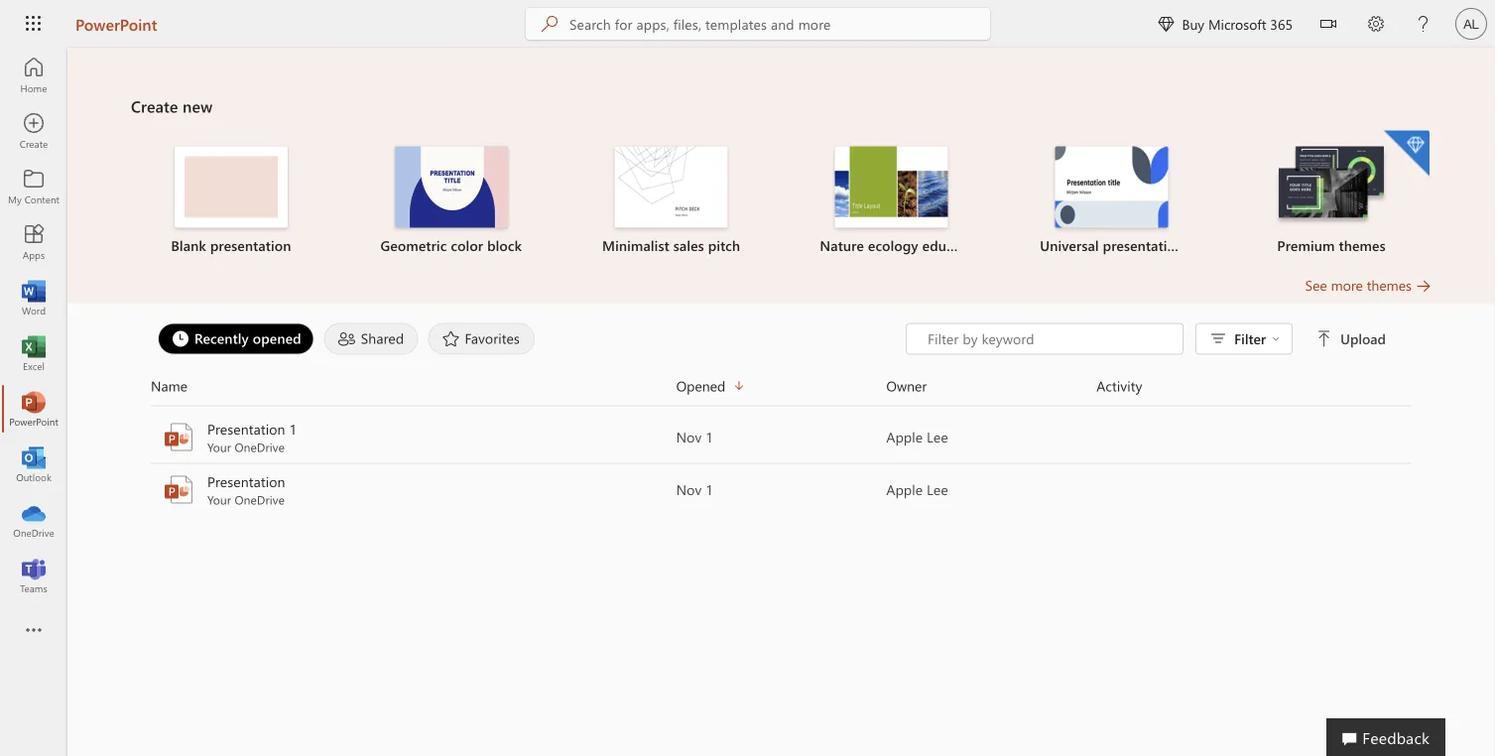 Task type: vqa. For each thing, say whether or not it's contained in the screenshot.
"PowerPoint Presentation" image
no



Task type: describe. For each thing, give the bounding box(es) containing it.
favorites
[[465, 329, 520, 347]]

filter
[[1234, 329, 1266, 348]]

blank presentation
[[171, 236, 291, 254]]

shared tab
[[319, 323, 423, 355]]

list inside create new main content
[[131, 128, 1432, 275]]

nov for presentation 1
[[676, 428, 702, 446]]

nov 1 for presentation 1
[[676, 428, 713, 446]]


[[1272, 335, 1280, 343]]

minimalist sales pitch
[[602, 236, 740, 254]]

recently opened element
[[158, 323, 314, 355]]

minimalist
[[602, 236, 669, 254]]

excel image
[[24, 343, 44, 363]]

activity, column 4 of 4 column header
[[1097, 375, 1412, 397]]

upload
[[1341, 329, 1386, 348]]

al button
[[1448, 0, 1495, 48]]

1 for presentation 1
[[706, 428, 713, 446]]

color
[[451, 236, 483, 254]]

home image
[[24, 65, 44, 85]]

nature ecology education photo presentation element
[[793, 146, 990, 255]]

1 for presentation
[[706, 480, 713, 499]]

presentation for blank presentation
[[210, 236, 291, 254]]

blank presentation element
[[133, 146, 329, 255]]

create new main content
[[67, 48, 1495, 516]]

Filter by keyword text field
[[926, 329, 1173, 349]]

presentation for 1
[[207, 420, 285, 438]]

1 inside presentation 1 your onedrive
[[289, 420, 297, 438]]

name presentation 1 cell
[[151, 419, 676, 455]]

minimalist sales pitch image
[[615, 146, 728, 228]]

geometric color block image
[[395, 146, 508, 228]]

filter 
[[1234, 329, 1280, 348]]

apple lee for presentation 1
[[886, 428, 948, 446]]


[[1321, 16, 1336, 32]]

opened
[[253, 329, 301, 347]]

recently opened
[[194, 329, 301, 347]]

themes inside list
[[1339, 236, 1386, 254]]

opened button
[[676, 375, 886, 397]]

apple for presentation
[[886, 480, 923, 499]]

onedrive inside presentation your onedrive
[[235, 492, 285, 507]]

universal presentation image
[[1055, 146, 1168, 228]]


[[1317, 331, 1333, 347]]

shared
[[361, 329, 404, 347]]

create image
[[24, 121, 44, 141]]

recently opened tab
[[153, 323, 319, 355]]

powerpoint image
[[163, 421, 194, 453]]

powerpoint
[[75, 13, 157, 34]]

lee for presentation
[[927, 480, 948, 499]]

apps image
[[24, 232, 44, 252]]

owner
[[886, 377, 927, 395]]

universal
[[1040, 236, 1099, 254]]

see more themes button
[[1305, 275, 1432, 295]]

see more themes
[[1305, 276, 1412, 294]]

word image
[[24, 288, 44, 308]]

create
[[131, 95, 178, 117]]

block
[[487, 236, 522, 254]]


[[1158, 16, 1174, 32]]

geometric color block element
[[353, 146, 549, 255]]



Task type: locate. For each thing, give the bounding box(es) containing it.
pitch
[[708, 236, 740, 254]]

outlook image
[[24, 454, 44, 474]]

onedrive inside presentation 1 your onedrive
[[235, 439, 285, 455]]

your inside presentation your onedrive
[[207, 492, 231, 507]]

apple lee
[[886, 428, 948, 446], [886, 480, 948, 499]]

 upload
[[1317, 329, 1386, 348]]

onedrive up presentation your onedrive at left bottom
[[235, 439, 285, 455]]

1 vertical spatial apple
[[886, 480, 923, 499]]

tab list inside create new main content
[[153, 323, 906, 355]]

al
[[1464, 16, 1479, 31]]

1 nov from the top
[[676, 428, 702, 446]]

presentation for your
[[207, 472, 285, 491]]

presentation 1 your onedrive
[[207, 420, 297, 455]]

name
[[151, 377, 187, 395]]

1 your from the top
[[207, 439, 231, 455]]

presentation for universal presentation
[[1103, 236, 1184, 254]]

nov
[[676, 428, 702, 446], [676, 480, 702, 499]]

microsoft
[[1208, 14, 1267, 33]]

0 vertical spatial lee
[[927, 428, 948, 446]]

powerpoint image
[[24, 399, 44, 419], [163, 474, 194, 506]]

favorites element
[[428, 323, 535, 355]]

2 nov from the top
[[676, 480, 702, 499]]

activity
[[1097, 377, 1142, 395]]

favorites tab
[[423, 323, 540, 355]]

premium
[[1277, 236, 1335, 254]]

1
[[289, 420, 297, 438], [706, 428, 713, 446], [706, 480, 713, 499]]

None search field
[[526, 8, 990, 40]]

1 nov 1 from the top
[[676, 428, 713, 446]]

1 vertical spatial apple lee
[[886, 480, 948, 499]]

Search box. Suggestions appear as you type. search field
[[569, 8, 990, 40]]

1 vertical spatial powerpoint image
[[163, 474, 194, 506]]

presentation down universal presentation image
[[1103, 236, 1184, 254]]

row containing name
[[151, 375, 1412, 406]]

buy
[[1182, 14, 1205, 33]]

nov 1
[[676, 428, 713, 446], [676, 480, 713, 499]]

teams image
[[24, 566, 44, 585]]

displaying 2 out of 6 files. status
[[906, 323, 1390, 355]]

view more apps image
[[24, 621, 44, 641]]

0 horizontal spatial powerpoint image
[[24, 399, 44, 419]]

list containing blank presentation
[[131, 128, 1432, 275]]

nature ecology education photo presentation image
[[835, 146, 948, 228]]

1 vertical spatial nov 1
[[676, 480, 713, 499]]

1 vertical spatial themes
[[1367, 276, 1412, 294]]

shared element
[[324, 323, 418, 355]]

nov for presentation
[[676, 480, 702, 499]]

1 vertical spatial presentation
[[207, 472, 285, 491]]

0 vertical spatial nov
[[676, 428, 702, 446]]

themes up see more themes
[[1339, 236, 1386, 254]]

premium themes
[[1277, 236, 1386, 254]]

1 onedrive from the top
[[235, 439, 285, 455]]

navigation
[[0, 48, 67, 603]]

premium templates diamond image
[[1384, 130, 1430, 176]]

geometric
[[380, 236, 447, 254]]

0 vertical spatial apple lee
[[886, 428, 948, 446]]

geometric color block
[[380, 236, 522, 254]]

2 onedrive from the top
[[235, 492, 285, 507]]

2 apple from the top
[[886, 480, 923, 499]]

blank
[[171, 236, 206, 254]]

onedrive down presentation 1 your onedrive
[[235, 492, 285, 507]]

minimalist sales pitch element
[[573, 146, 769, 255]]

themes inside "button"
[[1367, 276, 1412, 294]]

apple lee for presentation
[[886, 480, 948, 499]]

0 vertical spatial apple
[[886, 428, 923, 446]]

 buy microsoft 365
[[1158, 14, 1293, 33]]

nov 1 for presentation
[[676, 480, 713, 499]]

feedback
[[1363, 726, 1430, 748]]

see
[[1305, 276, 1327, 294]]

1 lee from the top
[[927, 428, 948, 446]]

presentation your onedrive
[[207, 472, 285, 507]]

2 presentation from the left
[[1103, 236, 1184, 254]]

0 vertical spatial nov 1
[[676, 428, 713, 446]]

row inside create new main content
[[151, 375, 1412, 406]]

owner button
[[886, 375, 1097, 397]]

presentation
[[210, 236, 291, 254], [1103, 236, 1184, 254]]

row
[[151, 375, 1412, 406]]

your down presentation 1 your onedrive
[[207, 492, 231, 507]]

sales
[[673, 236, 704, 254]]

name button
[[151, 375, 676, 397]]

0 vertical spatial onedrive
[[235, 439, 285, 455]]

2 presentation from the top
[[207, 472, 285, 491]]

1 apple lee from the top
[[886, 428, 948, 446]]

presentation up presentation your onedrive at left bottom
[[207, 420, 285, 438]]

2 lee from the top
[[927, 480, 948, 499]]

1 vertical spatial nov
[[676, 480, 702, 499]]

0 vertical spatial your
[[207, 439, 231, 455]]

presentation down presentation 1 your onedrive
[[207, 472, 285, 491]]

new
[[183, 95, 213, 117]]

2 your from the top
[[207, 492, 231, 507]]

1 horizontal spatial powerpoint image
[[163, 474, 194, 506]]

powerpoint image down powerpoint image
[[163, 474, 194, 506]]

powerpoint banner
[[0, 0, 1495, 51]]

premium themes element
[[1233, 130, 1430, 255]]

2 nov 1 from the top
[[676, 480, 713, 499]]

presentation right the blank
[[210, 236, 291, 254]]

more
[[1331, 276, 1363, 294]]

tab list containing recently opened
[[153, 323, 906, 355]]

recently
[[194, 329, 249, 347]]

opened
[[676, 377, 725, 395]]

presentation inside presentation 1 your onedrive
[[207, 420, 285, 438]]

1 presentation from the left
[[210, 236, 291, 254]]

themes
[[1339, 236, 1386, 254], [1367, 276, 1412, 294]]

apple for presentation 1
[[886, 428, 923, 446]]

onedrive
[[235, 439, 285, 455], [235, 492, 285, 507]]

feedback button
[[1327, 718, 1446, 756]]

your
[[207, 439, 231, 455], [207, 492, 231, 507]]

365
[[1270, 14, 1293, 33]]

 button
[[1305, 0, 1352, 51]]

0 vertical spatial themes
[[1339, 236, 1386, 254]]

1 vertical spatial onedrive
[[235, 492, 285, 507]]

powerpoint image down excel image
[[24, 399, 44, 419]]

0 vertical spatial presentation
[[207, 420, 285, 438]]

name presentation cell
[[151, 472, 676, 507]]

tab list
[[153, 323, 906, 355]]

2 apple lee from the top
[[886, 480, 948, 499]]

1 vertical spatial lee
[[927, 480, 948, 499]]

1 apple from the top
[[886, 428, 923, 446]]

universal presentation element
[[1013, 146, 1210, 255]]

0 horizontal spatial presentation
[[210, 236, 291, 254]]

lee
[[927, 428, 948, 446], [927, 480, 948, 499]]

create new
[[131, 95, 213, 117]]

premium themes image
[[1275, 146, 1388, 226]]

1 vertical spatial your
[[207, 492, 231, 507]]

your inside presentation 1 your onedrive
[[207, 439, 231, 455]]

presentation inside "cell"
[[207, 472, 285, 491]]

universal presentation
[[1040, 236, 1184, 254]]

presentation
[[207, 420, 285, 438], [207, 472, 285, 491]]

lee for presentation 1
[[927, 428, 948, 446]]

my content image
[[24, 177, 44, 196]]

1 presentation from the top
[[207, 420, 285, 438]]

powerpoint image inside "name presentation" "cell"
[[163, 474, 194, 506]]

list
[[131, 128, 1432, 275]]

your right powerpoint image
[[207, 439, 231, 455]]

themes right more
[[1367, 276, 1412, 294]]

0 vertical spatial powerpoint image
[[24, 399, 44, 419]]

1 horizontal spatial presentation
[[1103, 236, 1184, 254]]

apple
[[886, 428, 923, 446], [886, 480, 923, 499]]

onedrive image
[[24, 510, 44, 530]]



